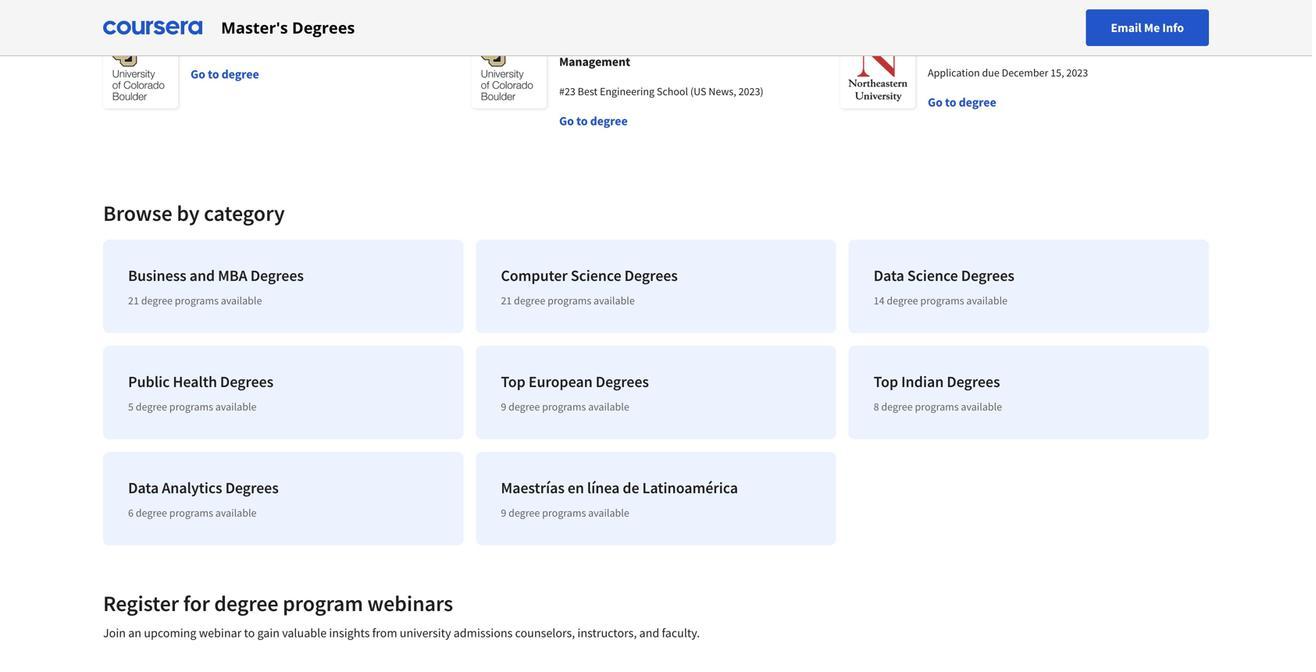 Task type: vqa. For each thing, say whether or not it's contained in the screenshot.


Task type: describe. For each thing, give the bounding box(es) containing it.
degree right 6
[[136, 506, 167, 520]]

1 horizontal spatial computer
[[501, 266, 568, 286]]

management
[[559, 54, 630, 70]]

programs for maestrías en línea de latinoamérica
[[542, 506, 586, 520]]

5 degree programs available
[[128, 400, 257, 414]]

data analytics degrees
[[128, 478, 279, 498]]

programs for computer science degrees
[[548, 294, 592, 308]]

degrees for data analytics degrees
[[225, 478, 279, 498]]

december
[[1002, 66, 1049, 80]]

master of science in information systems
[[928, 35, 1151, 51]]

21 for business
[[128, 294, 139, 308]]

9 for top
[[501, 400, 506, 414]]

instructors,
[[578, 626, 637, 641]]

programs for top indian degrees
[[915, 400, 959, 414]]

degree down maestrías
[[509, 506, 540, 520]]

degree down best
[[590, 113, 628, 129]]

coursera image
[[103, 15, 202, 40]]

0 horizontal spatial computer
[[300, 35, 354, 51]]

de
[[623, 478, 639, 498]]

degree right 5
[[136, 400, 167, 414]]

of for to
[[230, 35, 241, 51]]

go to degree for master of engineering in engineering management
[[559, 113, 628, 129]]

of for best
[[599, 35, 610, 51]]

1 vertical spatial and
[[639, 626, 659, 641]]

en
[[568, 478, 584, 498]]

maestrías en línea de latinoamérica
[[501, 478, 738, 498]]

application due december 15, 2023
[[928, 66, 1088, 80]]

public health degrees
[[128, 372, 273, 392]]

in for engineering
[[680, 35, 691, 51]]

go to degree for master of science in information systems
[[928, 95, 996, 110]]

maestrías
[[501, 478, 565, 498]]

programs for data analytics degrees
[[169, 506, 213, 520]]

engineering for management
[[612, 35, 678, 51]]

available for data science degrees
[[967, 294, 1008, 308]]

top for top indian degrees
[[874, 372, 898, 392]]

business and mba degrees
[[128, 266, 304, 286]]

#23 best engineering school (us news, 2023)
[[559, 84, 764, 98]]

join
[[103, 626, 126, 641]]

available for computer science degrees
[[594, 294, 635, 308]]

valuable
[[282, 626, 327, 641]]

category
[[204, 200, 285, 227]]

degree down due
[[959, 95, 996, 110]]

9 degree programs available for en
[[501, 506, 629, 520]]

9 for maestrías
[[501, 506, 506, 520]]

0 vertical spatial go to degree
[[191, 66, 259, 82]]

2023)
[[739, 84, 764, 98]]

admissions
[[454, 626, 513, 641]]

school
[[657, 84, 688, 98]]

application
[[928, 66, 980, 80]]

by
[[177, 200, 200, 227]]

go for master of science in information systems
[[928, 95, 943, 110]]

programs for top european degrees
[[542, 400, 586, 414]]

línea
[[587, 478, 620, 498]]

6 degree programs available
[[128, 506, 257, 520]]

data for data science degrees
[[874, 266, 905, 286]]

degree right 8
[[881, 400, 913, 414]]

degree down the master's
[[222, 66, 259, 82]]

degree down the computer science degrees
[[514, 294, 545, 308]]

5
[[128, 400, 134, 414]]

browse
[[103, 200, 172, 227]]

register for degree program webinars
[[103, 590, 453, 618]]

university of colorado boulder image for go to degree
[[103, 34, 178, 109]]

available for top european degrees
[[588, 400, 629, 414]]

#23
[[559, 84, 576, 98]]

programs for business and mba degrees
[[175, 294, 219, 308]]

degree right 14
[[887, 294, 918, 308]]

degrees for computer science degrees
[[625, 266, 678, 286]]

email me info button
[[1086, 9, 1209, 46]]

9 degree programs available for european
[[501, 400, 629, 414]]

available for public health degrees
[[215, 400, 257, 414]]

master of engineering in engineering management
[[559, 35, 759, 70]]

best
[[578, 84, 598, 98]]

email
[[1111, 20, 1142, 36]]

data science degrees
[[874, 266, 1015, 286]]

faculty.
[[662, 626, 700, 641]]

top indian degrees
[[874, 372, 1000, 392]]



Task type: locate. For each thing, give the bounding box(es) containing it.
21
[[128, 294, 139, 308], [501, 294, 512, 308]]

latinoamérica
[[642, 478, 738, 498]]

1 horizontal spatial 21
[[501, 294, 512, 308]]

1 horizontal spatial data
[[874, 266, 905, 286]]

1 master from the left
[[191, 35, 228, 51]]

1 21 degree programs available from the left
[[128, 294, 262, 308]]

data
[[874, 266, 905, 286], [128, 478, 159, 498]]

in inside master of engineering in engineering management
[[680, 35, 691, 51]]

(us
[[690, 84, 707, 98]]

6
[[128, 506, 134, 520]]

go down "application" on the right top
[[928, 95, 943, 110]]

1 horizontal spatial 21 degree programs available
[[501, 294, 635, 308]]

1 21 from the left
[[128, 294, 139, 308]]

degree up gain on the left bottom of the page
[[214, 590, 278, 618]]

2 9 degree programs available from the top
[[501, 506, 629, 520]]

0 vertical spatial 9
[[501, 400, 506, 414]]

0 vertical spatial 9 degree programs available
[[501, 400, 629, 414]]

2 horizontal spatial of
[[967, 35, 978, 51]]

webinar
[[199, 626, 242, 641]]

due
[[982, 66, 1000, 80]]

go to degree down "application" on the right top
[[928, 95, 996, 110]]

list
[[97, 234, 1216, 552]]

21 degree programs available for science
[[501, 294, 635, 308]]

engineering up #23 best engineering school (us news, 2023)
[[612, 35, 678, 51]]

1 horizontal spatial go to degree
[[559, 113, 628, 129]]

go down #23
[[559, 113, 574, 129]]

0 vertical spatial go
[[191, 66, 205, 82]]

data up 6
[[128, 478, 159, 498]]

upcoming
[[144, 626, 196, 641]]

0 horizontal spatial top
[[501, 372, 526, 392]]

available down the computer science degrees
[[594, 294, 635, 308]]

21 degree programs available
[[128, 294, 262, 308], [501, 294, 635, 308]]

for
[[183, 590, 210, 618]]

2 vertical spatial go
[[559, 113, 574, 129]]

degrees
[[292, 17, 355, 38], [250, 266, 304, 286], [625, 266, 678, 286], [961, 266, 1015, 286], [220, 372, 273, 392], [596, 372, 649, 392], [947, 372, 1000, 392], [225, 478, 279, 498]]

of
[[230, 35, 241, 51], [599, 35, 610, 51], [967, 35, 978, 51]]

master for master of science in information systems
[[928, 35, 965, 51]]

degrees for data science degrees
[[961, 266, 1015, 286]]

top left european
[[501, 372, 526, 392]]

8 degree programs available
[[874, 400, 1002, 414]]

2 of from the left
[[599, 35, 610, 51]]

9
[[501, 400, 506, 414], [501, 506, 506, 520]]

degrees for top indian degrees
[[947, 372, 1000, 392]]

top european degrees
[[501, 372, 649, 392]]

2 university of colorado boulder image from the left
[[472, 34, 547, 109]]

program
[[283, 590, 363, 618]]

available down data analytics degrees
[[215, 506, 257, 520]]

master inside master of engineering in engineering management
[[559, 35, 596, 51]]

21 degree programs available for and
[[128, 294, 262, 308]]

available down public health degrees
[[215, 400, 257, 414]]

news,
[[709, 84, 736, 98]]

systems
[[1105, 35, 1151, 51]]

degrees for top european degrees
[[596, 372, 649, 392]]

1 in from the left
[[287, 35, 298, 51]]

1 horizontal spatial in
[[680, 35, 691, 51]]

degree
[[222, 66, 259, 82], [959, 95, 996, 110], [590, 113, 628, 129], [141, 294, 173, 308], [514, 294, 545, 308], [887, 294, 918, 308], [136, 400, 167, 414], [509, 400, 540, 414], [881, 400, 913, 414], [136, 506, 167, 520], [509, 506, 540, 520], [214, 590, 278, 618]]

engineering up news,
[[693, 35, 759, 51]]

master's degrees
[[221, 17, 355, 38]]

21 degree programs available down the computer science degrees
[[501, 294, 635, 308]]

1 vertical spatial computer
[[501, 266, 568, 286]]

programs down business and mba degrees
[[175, 294, 219, 308]]

join an upcoming webinar to gain valuable insights from university admissions counselors, instructors, and faculty.
[[103, 626, 700, 641]]

21 for computer
[[501, 294, 512, 308]]

insights
[[329, 626, 370, 641]]

1 top from the left
[[501, 372, 526, 392]]

programs down 'analytics'
[[169, 506, 213, 520]]

2 horizontal spatial go
[[928, 95, 943, 110]]

master for master of engineering in engineering management
[[559, 35, 596, 51]]

available down "top indian degrees"
[[961, 400, 1002, 414]]

master's
[[221, 17, 288, 38]]

available down top european degrees
[[588, 400, 629, 414]]

go to degree
[[191, 66, 259, 82], [928, 95, 996, 110], [559, 113, 628, 129]]

and left mba
[[190, 266, 215, 286]]

programs down european
[[542, 400, 586, 414]]

data for data analytics degrees
[[128, 478, 159, 498]]

go to degree down the master's
[[191, 66, 259, 82]]

information
[[1037, 35, 1103, 51]]

0 horizontal spatial and
[[190, 266, 215, 286]]

public
[[128, 372, 170, 392]]

2 horizontal spatial master
[[928, 35, 965, 51]]

in for information
[[1024, 35, 1035, 51]]

university of colorado boulder image for #23 best engineering school (us news, 2023)
[[472, 34, 547, 109]]

1 vertical spatial data
[[128, 478, 159, 498]]

1 9 from the top
[[501, 400, 506, 414]]

programs down the computer science degrees
[[548, 294, 592, 308]]

2 top from the left
[[874, 372, 898, 392]]

1 horizontal spatial university of colorado boulder image
[[472, 34, 547, 109]]

master for master of science in computer science
[[191, 35, 228, 51]]

computer
[[300, 35, 354, 51], [501, 266, 568, 286]]

degree down european
[[509, 400, 540, 414]]

0 horizontal spatial of
[[230, 35, 241, 51]]

1 of from the left
[[230, 35, 241, 51]]

go
[[191, 66, 205, 82], [928, 95, 943, 110], [559, 113, 574, 129]]

1 vertical spatial go
[[928, 95, 943, 110]]

in
[[287, 35, 298, 51], [680, 35, 691, 51], [1024, 35, 1035, 51]]

2023
[[1067, 66, 1088, 80]]

gain
[[257, 626, 280, 641]]

list containing business and mba degrees
[[97, 234, 1216, 552]]

1 university of colorado boulder image from the left
[[103, 34, 178, 109]]

northeastern university image
[[841, 34, 916, 109]]

and left faculty.
[[639, 626, 659, 641]]

webinars
[[367, 590, 453, 618]]

business
[[128, 266, 186, 286]]

top
[[501, 372, 526, 392], [874, 372, 898, 392]]

programs down en
[[542, 506, 586, 520]]

an
[[128, 626, 141, 641]]

from
[[372, 626, 397, 641]]

me
[[1144, 20, 1160, 36]]

of for due
[[967, 35, 978, 51]]

1 vertical spatial go to degree
[[928, 95, 996, 110]]

available down línea
[[588, 506, 629, 520]]

mba
[[218, 266, 247, 286]]

programs for public health degrees
[[169, 400, 213, 414]]

0 horizontal spatial data
[[128, 478, 159, 498]]

data up 14
[[874, 266, 905, 286]]

email me info
[[1111, 20, 1184, 36]]

available
[[221, 294, 262, 308], [594, 294, 635, 308], [967, 294, 1008, 308], [215, 400, 257, 414], [588, 400, 629, 414], [961, 400, 1002, 414], [215, 506, 257, 520], [588, 506, 629, 520]]

0 vertical spatial and
[[190, 266, 215, 286]]

9 degree programs available down european
[[501, 400, 629, 414]]

0 horizontal spatial master
[[191, 35, 228, 51]]

2 9 from the top
[[501, 506, 506, 520]]

15,
[[1051, 66, 1064, 80]]

master
[[191, 35, 228, 51], [559, 35, 596, 51], [928, 35, 965, 51]]

1 horizontal spatial and
[[639, 626, 659, 641]]

9 down maestrías
[[501, 506, 506, 520]]

2 21 degree programs available from the left
[[501, 294, 635, 308]]

engineering
[[612, 35, 678, 51], [693, 35, 759, 51], [600, 84, 655, 98]]

counselors,
[[515, 626, 575, 641]]

3 master from the left
[[928, 35, 965, 51]]

register
[[103, 590, 179, 618]]

available for maestrías en línea de latinoamérica
[[588, 506, 629, 520]]

0 horizontal spatial in
[[287, 35, 298, 51]]

2 vertical spatial go to degree
[[559, 113, 628, 129]]

indian
[[901, 372, 944, 392]]

14 degree programs available
[[874, 294, 1008, 308]]

programs for data science degrees
[[921, 294, 964, 308]]

computer science degrees
[[501, 266, 678, 286]]

2 horizontal spatial in
[[1024, 35, 1035, 51]]

available down the data science degrees
[[967, 294, 1008, 308]]

analytics
[[162, 478, 222, 498]]

9 down top european degrees
[[501, 400, 506, 414]]

1 horizontal spatial top
[[874, 372, 898, 392]]

1 horizontal spatial master
[[559, 35, 596, 51]]

0 horizontal spatial 21 degree programs available
[[128, 294, 262, 308]]

degree down business
[[141, 294, 173, 308]]

1 horizontal spatial of
[[599, 35, 610, 51]]

engineering right best
[[600, 84, 655, 98]]

browse by category
[[103, 200, 285, 227]]

top up 8
[[874, 372, 898, 392]]

programs down health at the bottom
[[169, 400, 213, 414]]

8
[[874, 400, 879, 414]]

available for top indian degrees
[[961, 400, 1002, 414]]

programs
[[175, 294, 219, 308], [548, 294, 592, 308], [921, 294, 964, 308], [169, 400, 213, 414], [542, 400, 586, 414], [915, 400, 959, 414], [169, 506, 213, 520], [542, 506, 586, 520]]

2 in from the left
[[680, 35, 691, 51]]

go to degree down best
[[559, 113, 628, 129]]

1 vertical spatial 9
[[501, 506, 506, 520]]

go for master of engineering in engineering management
[[559, 113, 574, 129]]

health
[[173, 372, 217, 392]]

go down coursera image
[[191, 66, 205, 82]]

0 horizontal spatial 21
[[128, 294, 139, 308]]

21 degree programs available down business and mba degrees
[[128, 294, 262, 308]]

top for top european degrees
[[501, 372, 526, 392]]

2 horizontal spatial go to degree
[[928, 95, 996, 110]]

engineering for news,
[[600, 84, 655, 98]]

3 in from the left
[[1024, 35, 1035, 51]]

programs down the data science degrees
[[921, 294, 964, 308]]

14
[[874, 294, 885, 308]]

in for computer
[[287, 35, 298, 51]]

info
[[1163, 20, 1184, 36]]

university
[[400, 626, 451, 641]]

university of colorado boulder image
[[103, 34, 178, 109], [472, 34, 547, 109]]

1 horizontal spatial go
[[559, 113, 574, 129]]

master of science in computer science
[[191, 35, 398, 51]]

0 vertical spatial computer
[[300, 35, 354, 51]]

0 vertical spatial data
[[874, 266, 905, 286]]

degrees for public health degrees
[[220, 372, 273, 392]]

available for business and mba degrees
[[221, 294, 262, 308]]

9 degree programs available down en
[[501, 506, 629, 520]]

1 9 degree programs available from the top
[[501, 400, 629, 414]]

2 21 from the left
[[501, 294, 512, 308]]

available down mba
[[221, 294, 262, 308]]

and
[[190, 266, 215, 286], [639, 626, 659, 641]]

1 vertical spatial 9 degree programs available
[[501, 506, 629, 520]]

0 horizontal spatial go
[[191, 66, 205, 82]]

available for data analytics degrees
[[215, 506, 257, 520]]

0 horizontal spatial university of colorado boulder image
[[103, 34, 178, 109]]

programs down "top indian degrees"
[[915, 400, 959, 414]]

european
[[529, 372, 593, 392]]

3 of from the left
[[967, 35, 978, 51]]

science
[[243, 35, 285, 51], [357, 35, 398, 51], [981, 35, 1022, 51], [571, 266, 622, 286], [908, 266, 958, 286]]

9 degree programs available
[[501, 400, 629, 414], [501, 506, 629, 520]]

to
[[208, 66, 219, 82], [945, 95, 957, 110], [576, 113, 588, 129], [244, 626, 255, 641]]

of inside master of engineering in engineering management
[[599, 35, 610, 51]]

0 horizontal spatial go to degree
[[191, 66, 259, 82]]

2 master from the left
[[559, 35, 596, 51]]



